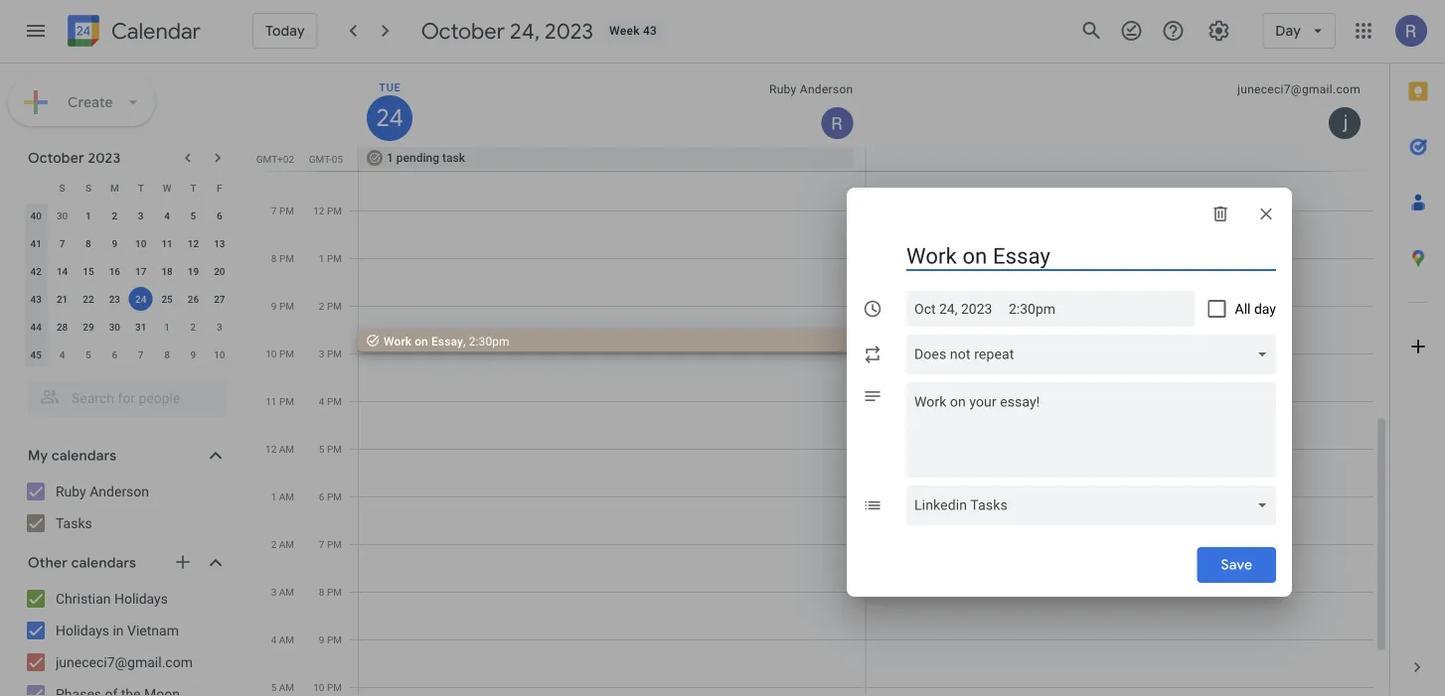 Task type: describe. For each thing, give the bounding box(es) containing it.
september 30 element
[[50, 204, 74, 228]]

1 am
[[271, 491, 294, 503]]

29 element
[[76, 315, 100, 339]]

november 10 element
[[208, 343, 231, 367]]

am for 1 am
[[279, 491, 294, 503]]

essay
[[431, 334, 463, 348]]

1 pm
[[319, 252, 342, 264]]

november 6 element
[[103, 343, 127, 367]]

10 inside "10" element
[[135, 238, 146, 250]]

7 right 2 am
[[319, 539, 325, 551]]

ruby inside column header
[[769, 83, 797, 96]]

1 horizontal spatial 7 pm
[[319, 539, 342, 551]]

0 vertical spatial junececi7@gmail.com
[[1238, 83, 1361, 96]]

7 right the 41
[[59, 238, 65, 250]]

1 s from the left
[[59, 182, 65, 194]]

today
[[265, 22, 305, 40]]

1 for am
[[271, 491, 277, 503]]

5 for 5 am
[[271, 682, 277, 694]]

ruby anderson inside my calendars list
[[56, 484, 149, 500]]

6 for november 6 element
[[112, 349, 117, 361]]

other calendars list
[[4, 583, 247, 697]]

christian
[[56, 591, 111, 607]]

26
[[188, 293, 199, 305]]

0 vertical spatial 2023
[[545, 17, 593, 45]]

1 horizontal spatial 9 pm
[[319, 634, 342, 646]]

10 right the 5 am
[[313, 682, 325, 694]]

31 element
[[129, 315, 153, 339]]

1 horizontal spatial 8 pm
[[319, 586, 342, 598]]

f
[[217, 182, 222, 194]]

9 left "10" element
[[112, 238, 117, 250]]

row containing 41
[[23, 230, 233, 257]]

pending
[[396, 151, 439, 165]]

row containing 42
[[23, 257, 233, 285]]

2 pm
[[319, 300, 342, 312]]

45
[[30, 349, 42, 361]]

november 2 element
[[181, 315, 205, 339]]

28
[[57, 321, 68, 333]]

anderson inside my calendars list
[[90, 484, 149, 500]]

other
[[28, 555, 68, 573]]

14
[[57, 265, 68, 277]]

pm up 1 pm on the top of page
[[327, 205, 342, 217]]

12 element
[[181, 232, 205, 255]]

31
[[135, 321, 146, 333]]

1 for pm
[[319, 252, 325, 264]]

17 element
[[129, 259, 153, 283]]

3 pm
[[319, 348, 342, 360]]

25
[[161, 293, 173, 305]]

1 horizontal spatial holidays
[[114, 591, 168, 607]]

4 up 11 element
[[164, 210, 170, 222]]

am for 5 am
[[279, 682, 294, 694]]

22
[[83, 293, 94, 305]]

am for 2 am
[[279, 539, 294, 551]]

14 element
[[50, 259, 74, 283]]

my
[[28, 447, 48, 465]]

8 up 15 element at the left of page
[[86, 238, 91, 250]]

17
[[135, 265, 146, 277]]

1 t from the left
[[138, 182, 144, 194]]

pm right the 5 am
[[327, 682, 342, 694]]

24, today element
[[129, 287, 153, 311]]

calendar heading
[[107, 17, 201, 45]]

october 24, 2023
[[421, 17, 593, 45]]

10 up 11 pm
[[266, 348, 277, 360]]

november 3 element
[[208, 315, 231, 339]]

all
[[1235, 301, 1251, 317]]

3 for 3 am
[[271, 586, 277, 598]]

12 for 12
[[188, 238, 199, 250]]

13
[[214, 238, 225, 250]]

ruby anderson inside column header
[[769, 83, 853, 96]]

8 right 20 element
[[271, 252, 277, 264]]

4 for 4 am
[[271, 634, 277, 646]]

am for 3 am
[[279, 586, 294, 598]]

row group inside october 2023 grid
[[23, 202, 233, 369]]

23
[[109, 293, 120, 305]]

pm left 3 pm
[[279, 348, 294, 360]]

13 element
[[208, 232, 231, 255]]

today button
[[252, 13, 318, 49]]

other calendars
[[28, 555, 136, 573]]

am for 12 am
[[279, 443, 294, 455]]

save button
[[1197, 542, 1276, 589]]

november 7 element
[[129, 343, 153, 367]]

,
[[463, 334, 466, 348]]

24 cell
[[128, 285, 154, 313]]

11 element
[[155, 232, 179, 255]]

4 pm
[[319, 396, 342, 408]]

work on essay , 2:30pm
[[384, 334, 510, 348]]

christian holidays
[[56, 591, 168, 607]]

12 for 12 pm
[[313, 205, 325, 217]]

27
[[214, 293, 225, 305]]

m
[[110, 182, 119, 194]]

november 5 element
[[76, 343, 100, 367]]

16 element
[[103, 259, 127, 283]]

21
[[57, 293, 68, 305]]

save
[[1221, 557, 1252, 575]]

0 vertical spatial 43
[[643, 24, 657, 38]]

19 element
[[181, 259, 205, 283]]

7 down "gmt+02"
[[271, 205, 277, 217]]

21 element
[[50, 287, 74, 311]]

43 inside row
[[30, 293, 42, 305]]

5 am
[[271, 682, 294, 694]]

gmt-05
[[309, 153, 343, 165]]

44
[[30, 321, 42, 333]]

1 for pending
[[387, 151, 393, 165]]

in
[[113, 623, 124, 639]]

october for october 2023
[[28, 149, 84, 167]]

pm right 3 am
[[327, 586, 342, 598]]

10 element
[[129, 232, 153, 255]]

5 up 12 element
[[190, 210, 196, 222]]

28 element
[[50, 315, 74, 339]]

3 up "10" element
[[138, 210, 144, 222]]

october 2023 grid
[[19, 174, 233, 369]]

holidays in vietnam
[[56, 623, 179, 639]]

my calendars
[[28, 447, 117, 465]]

october 2023
[[28, 149, 121, 167]]



Task type: locate. For each thing, give the bounding box(es) containing it.
1 horizontal spatial 6
[[217, 210, 222, 222]]

pm down 6 pm
[[327, 539, 342, 551]]

grid
[[254, 64, 1390, 697]]

0 horizontal spatial 8 pm
[[271, 252, 294, 264]]

5 row from the top
[[23, 285, 233, 313]]

6
[[217, 210, 222, 222], [112, 349, 117, 361], [319, 491, 325, 503]]

s left m
[[85, 182, 91, 194]]

0 vertical spatial ruby anderson
[[769, 83, 853, 96]]

12 up 1 pm on the top of page
[[313, 205, 325, 217]]

9 pm
[[271, 300, 294, 312], [319, 634, 342, 646]]

0 horizontal spatial 6
[[112, 349, 117, 361]]

12
[[313, 205, 325, 217], [188, 238, 199, 250], [265, 443, 277, 455]]

ruby anderson up 1 pending task row
[[769, 83, 853, 96]]

2 for 2 pm
[[319, 300, 325, 312]]

pm
[[279, 205, 294, 217], [327, 205, 342, 217], [279, 252, 294, 264], [327, 252, 342, 264], [279, 300, 294, 312], [327, 300, 342, 312], [279, 348, 294, 360], [327, 348, 342, 360], [279, 396, 294, 408], [327, 396, 342, 408], [327, 443, 342, 455], [327, 491, 342, 503], [327, 539, 342, 551], [327, 586, 342, 598], [327, 634, 342, 646], [327, 682, 342, 694]]

6 for 6 pm
[[319, 491, 325, 503]]

0 horizontal spatial october
[[28, 149, 84, 167]]

0 vertical spatial 30
[[57, 210, 68, 222]]

week 43
[[609, 24, 657, 38]]

Work on your essay! text field
[[907, 391, 1276, 462]]

10 pm up 11 pm
[[266, 348, 294, 360]]

5 am from the top
[[279, 634, 294, 646]]

0 horizontal spatial 9 pm
[[271, 300, 294, 312]]

1 vertical spatial 7 pm
[[319, 539, 342, 551]]

4 left november 5 element
[[59, 349, 65, 361]]

1 vertical spatial 2023
[[88, 149, 121, 167]]

s up september 30 element
[[59, 182, 65, 194]]

1 horizontal spatial 11
[[266, 396, 277, 408]]

None field
[[907, 335, 1284, 375], [907, 486, 1284, 526], [907, 335, 1284, 375], [907, 486, 1284, 526]]

junececi7@gmail.com inside other calendars list
[[56, 655, 193, 671]]

row containing 45
[[23, 341, 233, 369]]

2 t from the left
[[190, 182, 196, 194]]

calendars inside "my calendars" dropdown button
[[52, 447, 117, 465]]

0 vertical spatial 7 pm
[[271, 205, 294, 217]]

1 vertical spatial 12
[[188, 238, 199, 250]]

2023 up m
[[88, 149, 121, 167]]

main drawer image
[[24, 19, 48, 43]]

work
[[384, 334, 412, 348]]

6 row from the top
[[23, 313, 233, 341]]

2 vertical spatial 6
[[319, 491, 325, 503]]

grid containing ruby anderson
[[254, 64, 1390, 697]]

11 inside row
[[161, 238, 173, 250]]

Edit title text field
[[907, 242, 1276, 271]]

6 right 1 am
[[319, 491, 325, 503]]

ruby anderson
[[769, 83, 853, 96], [56, 484, 149, 500]]

1 am from the top
[[279, 443, 294, 455]]

1 inside button
[[387, 151, 393, 165]]

am for 4 am
[[279, 634, 294, 646]]

1 pending task
[[387, 151, 465, 165]]

5 right "12 am"
[[319, 443, 325, 455]]

pm down 4 pm
[[327, 443, 342, 455]]

pm left 2 pm
[[279, 300, 294, 312]]

gmt-
[[309, 153, 332, 165]]

0 vertical spatial ruby
[[769, 83, 797, 96]]

30 right 40
[[57, 210, 68, 222]]

1 vertical spatial 6
[[112, 349, 117, 361]]

2 down m
[[112, 210, 117, 222]]

row containing 43
[[23, 285, 233, 313]]

tasks
[[56, 515, 92, 532]]

25 element
[[155, 287, 179, 311]]

2 row from the top
[[23, 202, 233, 230]]

9
[[112, 238, 117, 250], [271, 300, 277, 312], [190, 349, 196, 361], [319, 634, 325, 646]]

10 pm right the 5 am
[[313, 682, 342, 694]]

anderson inside column header
[[800, 83, 853, 96]]

1 vertical spatial 11
[[266, 396, 277, 408]]

1 horizontal spatial 2023
[[545, 17, 593, 45]]

1 horizontal spatial junececi7@gmail.com
[[1238, 83, 1361, 96]]

am left the 5 pm on the bottom
[[279, 443, 294, 455]]

4 for 4 pm
[[319, 396, 325, 408]]

row group containing 40
[[23, 202, 233, 369]]

calendars right my
[[52, 447, 117, 465]]

1 pending task row
[[350, 147, 1390, 171]]

0 horizontal spatial 43
[[30, 293, 42, 305]]

0 vertical spatial holidays
[[114, 591, 168, 607]]

ruby
[[769, 83, 797, 96], [56, 484, 86, 500]]

0 vertical spatial anderson
[[800, 83, 853, 96]]

8 right 3 am
[[319, 586, 325, 598]]

1 row from the top
[[23, 174, 233, 202]]

40
[[30, 210, 42, 222]]

11 inside grid
[[266, 396, 277, 408]]

7 pm
[[271, 205, 294, 217], [319, 539, 342, 551]]

0 vertical spatial 8 pm
[[271, 252, 294, 264]]

9 left november 10 element
[[190, 349, 196, 361]]

2 horizontal spatial 6
[[319, 491, 325, 503]]

1 vertical spatial calendars
[[71, 555, 136, 573]]

0 horizontal spatial 10 pm
[[266, 348, 294, 360]]

12 down 11 pm
[[265, 443, 277, 455]]

8 left november 9 element
[[164, 349, 170, 361]]

4
[[164, 210, 170, 222], [59, 349, 65, 361], [319, 396, 325, 408], [271, 634, 277, 646]]

week
[[609, 24, 640, 38]]

7
[[271, 205, 277, 217], [59, 238, 65, 250], [138, 349, 144, 361], [319, 539, 325, 551]]

12 am
[[265, 443, 294, 455]]

0 vertical spatial 10 pm
[[266, 348, 294, 360]]

row containing 44
[[23, 313, 233, 341]]

30
[[57, 210, 68, 222], [109, 321, 120, 333]]

11 up "12 am"
[[266, 396, 277, 408]]

1 left november 2 element
[[164, 321, 170, 333]]

ruby anderson column header
[[359, 64, 866, 147]]

0 horizontal spatial 2023
[[88, 149, 121, 167]]

november 9 element
[[181, 343, 205, 367]]

4 down 3 am
[[271, 634, 277, 646]]

am down 2 am
[[279, 586, 294, 598]]

am down 4 am
[[279, 682, 294, 694]]

1 horizontal spatial 43
[[643, 24, 657, 38]]

ruby inside my calendars list
[[56, 484, 86, 500]]

t right w
[[190, 182, 196, 194]]

2 for november 2 element
[[190, 321, 196, 333]]

1 vertical spatial ruby
[[56, 484, 86, 500]]

2
[[112, 210, 117, 222], [319, 300, 325, 312], [190, 321, 196, 333], [271, 539, 277, 551]]

9 pm right 4 am
[[319, 634, 342, 646]]

24
[[135, 293, 146, 305]]

all day
[[1235, 301, 1276, 317]]

task
[[442, 151, 465, 165]]

11 pm
[[266, 396, 294, 408]]

pm left 12 pm
[[279, 205, 294, 217]]

other calendars button
[[4, 548, 247, 580]]

7 pm down 6 pm
[[319, 539, 342, 551]]

gmt+02
[[256, 153, 294, 165]]

pm up 2 pm
[[327, 252, 342, 264]]

10 pm
[[266, 348, 294, 360], [313, 682, 342, 694]]

calendar
[[111, 17, 201, 45]]

my calendars list
[[4, 476, 247, 540]]

0 horizontal spatial 12
[[188, 238, 199, 250]]

18
[[161, 265, 173, 277]]

2023
[[545, 17, 593, 45], [88, 149, 121, 167]]

27 element
[[208, 287, 231, 311]]

november 4 element
[[50, 343, 74, 367]]

1 down "12 am"
[[271, 491, 277, 503]]

october left 24,
[[421, 17, 505, 45]]

0 horizontal spatial t
[[138, 182, 144, 194]]

16
[[109, 265, 120, 277]]

2:30pm
[[469, 334, 510, 348]]

row containing 40
[[23, 202, 233, 230]]

row group
[[23, 202, 233, 369]]

20
[[214, 265, 225, 277]]

3 am
[[271, 586, 294, 598]]

am left 6 pm
[[279, 491, 294, 503]]

9 right 27 element
[[271, 300, 277, 312]]

2 am
[[271, 539, 294, 551]]

3 am from the top
[[279, 539, 294, 551]]

2 horizontal spatial 12
[[313, 205, 325, 217]]

3 for november 3 element
[[217, 321, 222, 333]]

pm down the 5 pm on the bottom
[[327, 491, 342, 503]]

3 right november 2 element
[[217, 321, 222, 333]]

row
[[23, 174, 233, 202], [23, 202, 233, 230], [23, 230, 233, 257], [23, 257, 233, 285], [23, 285, 233, 313], [23, 313, 233, 341], [23, 341, 233, 369]]

4 right 11 pm
[[319, 396, 325, 408]]

4 am
[[271, 634, 294, 646]]

junececi7@gmail.com
[[1238, 83, 1361, 96], [56, 655, 193, 671]]

22 element
[[76, 287, 100, 311]]

Start time text field
[[1009, 297, 1057, 321]]

0 vertical spatial october
[[421, 17, 505, 45]]

november 8 element
[[155, 343, 179, 367]]

vietnam
[[127, 623, 179, 639]]

0 horizontal spatial anderson
[[90, 484, 149, 500]]

0 horizontal spatial 7 pm
[[271, 205, 294, 217]]

4 for november 4 element
[[59, 349, 65, 361]]

0 horizontal spatial ruby anderson
[[56, 484, 149, 500]]

2 s from the left
[[85, 182, 91, 194]]

6 left 'november 7' element
[[112, 349, 117, 361]]

1 vertical spatial 8 pm
[[319, 586, 342, 598]]

15 element
[[76, 259, 100, 283]]

october
[[421, 17, 505, 45], [28, 149, 84, 167]]

05
[[332, 153, 343, 165]]

3
[[138, 210, 144, 222], [217, 321, 222, 333], [319, 348, 325, 360], [271, 586, 277, 598]]

30 for 30 element
[[109, 321, 120, 333]]

1 vertical spatial 10 pm
[[313, 682, 342, 694]]

7 row from the top
[[23, 341, 233, 369]]

20 element
[[208, 259, 231, 283]]

10 right november 9 element
[[214, 349, 225, 361]]

1 vertical spatial october
[[28, 149, 84, 167]]

1 down 12 pm
[[319, 252, 325, 264]]

t
[[138, 182, 144, 194], [190, 182, 196, 194]]

0 horizontal spatial holidays
[[56, 623, 109, 639]]

2023 right 24,
[[545, 17, 593, 45]]

12 right 11 element
[[188, 238, 199, 250]]

ruby anderson down "my calendars" dropdown button
[[56, 484, 149, 500]]

2 for 2 am
[[271, 539, 277, 551]]

1 vertical spatial junececi7@gmail.com
[[56, 655, 193, 671]]

None search field
[[0, 373, 247, 416]]

s
[[59, 182, 65, 194], [85, 182, 91, 194]]

10
[[135, 238, 146, 250], [266, 348, 277, 360], [214, 349, 225, 361], [313, 682, 325, 694]]

12 for 12 am
[[265, 443, 277, 455]]

1 vertical spatial holidays
[[56, 623, 109, 639]]

november 1 element
[[155, 315, 179, 339]]

0 vertical spatial 6
[[217, 210, 222, 222]]

2 vertical spatial 12
[[265, 443, 277, 455]]

0 horizontal spatial ruby
[[56, 484, 86, 500]]

5 pm
[[319, 443, 342, 455]]

calendars up christian holidays
[[71, 555, 136, 573]]

10 inside november 10 element
[[214, 349, 225, 361]]

15
[[83, 265, 94, 277]]

3 down 2 pm
[[319, 348, 325, 360]]

1 vertical spatial 30
[[109, 321, 120, 333]]

calendars inside other calendars dropdown button
[[71, 555, 136, 573]]

1 horizontal spatial anderson
[[800, 83, 853, 96]]

october up september 30 element
[[28, 149, 84, 167]]

calendar element
[[64, 11, 201, 55]]

5 left november 6 element
[[86, 349, 91, 361]]

1 horizontal spatial ruby
[[769, 83, 797, 96]]

pm down 3 pm
[[327, 396, 342, 408]]

w
[[163, 182, 171, 194]]

30 right 29 element at top left
[[109, 321, 120, 333]]

6 pm
[[319, 491, 342, 503]]

24,
[[510, 17, 540, 45]]

Start date text field
[[915, 297, 993, 321]]

3 down 2 am
[[271, 586, 277, 598]]

7 pm left 12 pm
[[271, 205, 294, 217]]

am up 3 am
[[279, 539, 294, 551]]

4 row from the top
[[23, 257, 233, 285]]

1 horizontal spatial 10 pm
[[313, 682, 342, 694]]

11 for 11
[[161, 238, 173, 250]]

0 horizontal spatial 30
[[57, 210, 68, 222]]

10 left 11 element
[[135, 238, 146, 250]]

11 for 11 pm
[[266, 396, 277, 408]]

0 vertical spatial calendars
[[52, 447, 117, 465]]

1 horizontal spatial october
[[421, 17, 505, 45]]

holidays
[[114, 591, 168, 607], [56, 623, 109, 639]]

pm left 4 pm
[[279, 396, 294, 408]]

october for october 24, 2023
[[421, 17, 505, 45]]

holidays down christian on the left of page
[[56, 623, 109, 639]]

8 pm left 1 pm on the top of page
[[271, 252, 294, 264]]

1 vertical spatial 9 pm
[[319, 634, 342, 646]]

3 for 3 pm
[[319, 348, 325, 360]]

6 up the 13 element
[[217, 210, 222, 222]]

on
[[415, 334, 428, 348]]

holidays up vietnam
[[114, 591, 168, 607]]

11
[[161, 238, 173, 250], [266, 396, 277, 408]]

43 left 21
[[30, 293, 42, 305]]

11 right "10" element
[[161, 238, 173, 250]]

1 horizontal spatial t
[[190, 182, 196, 194]]

2 up 3 pm
[[319, 300, 325, 312]]

8
[[86, 238, 91, 250], [271, 252, 277, 264], [164, 349, 170, 361], [319, 586, 325, 598]]

row containing s
[[23, 174, 233, 202]]

calendars for other calendars
[[71, 555, 136, 573]]

0 horizontal spatial s
[[59, 182, 65, 194]]

1 horizontal spatial 30
[[109, 321, 120, 333]]

pm up 3 pm
[[327, 300, 342, 312]]

anderson up 1 pending task row
[[800, 83, 853, 96]]

pm right 4 am
[[327, 634, 342, 646]]

tab list
[[1391, 64, 1445, 640]]

2 am from the top
[[279, 491, 294, 503]]

5 for 5 pm
[[319, 443, 325, 455]]

1 vertical spatial 43
[[30, 293, 42, 305]]

23 element
[[103, 287, 127, 311]]

2 right november 1 element
[[190, 321, 196, 333]]

2 up 3 am
[[271, 539, 277, 551]]

5
[[190, 210, 196, 222], [86, 349, 91, 361], [319, 443, 325, 455], [271, 682, 277, 694]]

t right m
[[138, 182, 144, 194]]

anderson
[[800, 83, 853, 96], [90, 484, 149, 500]]

1 horizontal spatial 12
[[265, 443, 277, 455]]

1 horizontal spatial ruby anderson
[[769, 83, 853, 96]]

1 right september 30 element
[[86, 210, 91, 222]]

18 element
[[155, 259, 179, 283]]

42
[[30, 265, 42, 277]]

43
[[643, 24, 657, 38], [30, 293, 42, 305]]

12 inside row
[[188, 238, 199, 250]]

1
[[387, 151, 393, 165], [86, 210, 91, 222], [319, 252, 325, 264], [164, 321, 170, 333], [271, 491, 277, 503]]

1 vertical spatial anderson
[[90, 484, 149, 500]]

0 horizontal spatial 11
[[161, 238, 173, 250]]

3 row from the top
[[23, 230, 233, 257]]

12 pm
[[313, 205, 342, 217]]

43 right the week
[[643, 24, 657, 38]]

29
[[83, 321, 94, 333]]

30 element
[[103, 315, 127, 339]]

1 left pending
[[387, 151, 393, 165]]

1 horizontal spatial s
[[85, 182, 91, 194]]

30 for september 30 element
[[57, 210, 68, 222]]

anderson down "my calendars" dropdown button
[[90, 484, 149, 500]]

6 am from the top
[[279, 682, 294, 694]]

day
[[1254, 301, 1276, 317]]

8 pm right 3 am
[[319, 586, 342, 598]]

pm down 2 pm
[[327, 348, 342, 360]]

9 pm left 2 pm
[[271, 300, 294, 312]]

41
[[30, 238, 42, 250]]

26 element
[[181, 287, 205, 311]]

4 am from the top
[[279, 586, 294, 598]]

0 vertical spatial 11
[[161, 238, 173, 250]]

am down 3 am
[[279, 634, 294, 646]]

pm left 1 pm on the top of page
[[279, 252, 294, 264]]

5 for november 5 element
[[86, 349, 91, 361]]

1 vertical spatial ruby anderson
[[56, 484, 149, 500]]

0 horizontal spatial junececi7@gmail.com
[[56, 655, 193, 671]]

calendars for my calendars
[[52, 447, 117, 465]]

0 vertical spatial 12
[[313, 205, 325, 217]]

7 right november 6 element
[[138, 349, 144, 361]]

5 down 4 am
[[271, 682, 277, 694]]

19
[[188, 265, 199, 277]]

9 right 4 am
[[319, 634, 325, 646]]

am
[[279, 443, 294, 455], [279, 491, 294, 503], [279, 539, 294, 551], [279, 586, 294, 598], [279, 634, 294, 646], [279, 682, 294, 694]]

1 pending task button
[[359, 147, 854, 169]]

my calendars button
[[4, 440, 247, 472]]

0 vertical spatial 9 pm
[[271, 300, 294, 312]]



Task type: vqa. For each thing, say whether or not it's contained in the screenshot.
"November 1" element
yes



